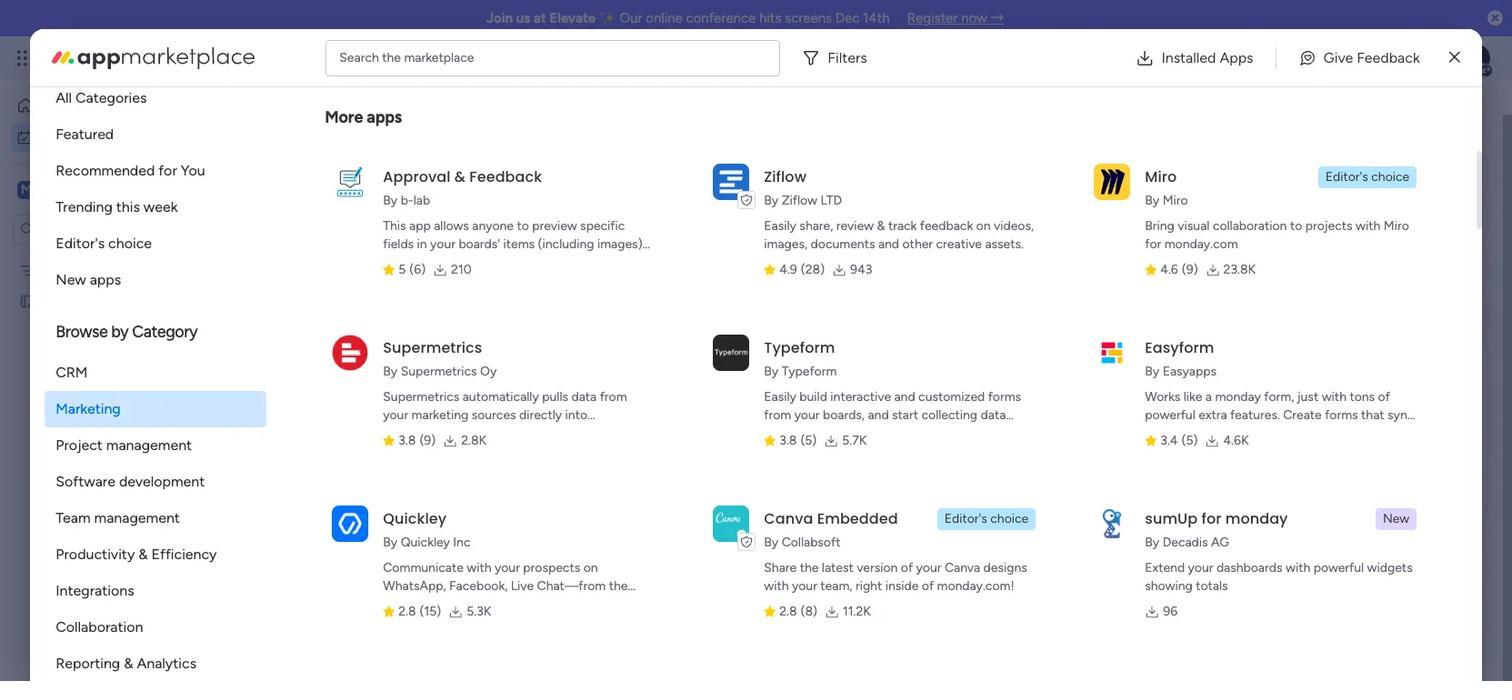 Task type: describe. For each thing, give the bounding box(es) containing it.
sumup for monday
[[1145, 508, 1288, 529]]

by inside supermetrics by supermetrics oy
[[383, 364, 398, 379]]

work for my
[[61, 129, 88, 144]]

0 vertical spatial monday
[[81, 47, 143, 68]]

2 vertical spatial column
[[1251, 390, 1295, 406]]

lab
[[414, 193, 430, 208]]

this for week
[[307, 390, 339, 413]]

and up start
[[895, 389, 916, 405]]

directly inside "supermetrics automatically pulls data from your marketing sources directly into monday.com"
[[519, 407, 562, 423]]

app logo image for of
[[1094, 334, 1131, 371]]

0 vertical spatial priority
[[1170, 348, 1210, 364]]

status for status
[[1383, 226, 1420, 241]]

bring
[[1145, 218, 1175, 234]]

workspace image
[[17, 180, 35, 200]]

board
[[63, 262, 96, 278]]

1 horizontal spatial week
[[344, 390, 386, 413]]

monday.com.
[[474, 597, 550, 612]]

by inside approval & feedback by b-lab
[[383, 193, 398, 208]]

embedded
[[817, 508, 898, 529]]

bring visual collaboration to projects with miro for monday.com
[[1145, 218, 1410, 252]]

app logo image for boards,
[[713, 334, 750, 371]]

quickley by quickley inc
[[383, 508, 471, 550]]

easyform by easyapps
[[1145, 337, 1217, 379]]

anyone
[[472, 218, 514, 234]]

first board group
[[1170, 422, 1473, 485]]

board down images,
[[788, 265, 822, 280]]

the inside communicate with your prospects on whatsapp, facebook, live chat—from the convenience of monday.com.
[[609, 578, 628, 594]]

0 inside the later / 0 items
[[364, 527, 372, 542]]

item
[[402, 232, 428, 247]]

data inside easily build interactive and customized forms from your boards, and start collecting data instantly
[[981, 407, 1006, 423]]

first board for first board group at the right of the page
[[1173, 424, 1235, 439]]

communicate with your prospects on whatsapp, facebook, live chat—from the convenience of monday.com.
[[383, 560, 628, 612]]

features.
[[1231, 407, 1280, 423]]

1 vertical spatial typeform
[[782, 364, 837, 379]]

inc
[[453, 535, 471, 550]]

1 vertical spatial quickley
[[401, 535, 450, 550]]

items inside this week / 0 items
[[415, 396, 446, 411]]

give feedback link
[[1284, 40, 1435, 76]]

on inside communicate with your prospects on whatsapp, facebook, live chat—from the convenience of monday.com.
[[584, 560, 598, 576]]

0 vertical spatial canva
[[764, 508, 814, 529]]

0 vertical spatial ziflow
[[764, 166, 807, 187]]

by up share
[[764, 535, 779, 550]]

supermetrics for supermetrics by supermetrics oy
[[383, 337, 482, 358]]

browse by category
[[56, 322, 198, 342]]

app logo image left ziflow by ziflow ltd
[[713, 163, 750, 200]]

and down interactive
[[868, 407, 889, 423]]

choice for miro
[[1372, 169, 1410, 185]]

to inside this app allows anyone to preview specific fields in your boards' items (including images) and make updates accordingly.
[[517, 218, 529, 234]]

like inside works like a monday form, just with tons of powerful extra features. create forms that sync directly into monday, within seconds.
[[1184, 389, 1203, 405]]

team
[[56, 509, 91, 527]]

boards, inside main content
[[1228, 130, 1270, 146]]

monday.com!
[[937, 578, 1015, 594]]

give
[[1324, 49, 1354, 66]]

canva embedded
[[764, 508, 898, 529]]

& for efficiency
[[138, 546, 148, 563]]

1
[[394, 232, 399, 247]]

sources
[[472, 407, 516, 423]]

monday,
[[1217, 426, 1265, 441]]

→
[[991, 10, 1004, 26]]

with inside works like a monday form, just with tons of powerful extra features. create forms that sync directly into monday, within seconds.
[[1322, 389, 1347, 405]]

choice for canva embedded
[[991, 511, 1029, 527]]

my work
[[273, 106, 395, 146]]

by
[[111, 322, 128, 342]]

your up inside
[[916, 560, 942, 576]]

monday.com inside "supermetrics automatically pulls data from your marketing sources directly into monday.com"
[[383, 426, 457, 441]]

feedback inside approval & feedback by b-lab
[[470, 166, 542, 187]]

your inside extend your dashboards with powerful widgets showing totals
[[1188, 560, 1214, 576]]

installed apps button
[[1122, 40, 1268, 76]]

for for recommended
[[158, 162, 177, 179]]

software development
[[56, 473, 205, 490]]

first board heading
[[1173, 422, 1235, 441]]

powerful inside works like a monday form, just with tons of powerful extra features. create forms that sync directly into monday, within seconds.
[[1145, 407, 1196, 423]]

sync
[[1388, 407, 1415, 423]]

home
[[42, 97, 77, 113]]

1 vertical spatial people
[[1137, 226, 1175, 241]]

us
[[516, 10, 530, 26]]

integrations
[[56, 582, 134, 599]]

2.8 (15)
[[399, 604, 441, 619]]

1 vertical spatial supermetrics
[[401, 364, 477, 379]]

4.6 (9)
[[1161, 262, 1198, 277]]

reporting
[[56, 655, 120, 672]]

marketplace
[[404, 50, 474, 65]]

app logo image left sumup
[[1094, 505, 1131, 542]]

first for first board group at the right of the page
[[1173, 424, 1198, 439]]

allows
[[434, 218, 469, 234]]

& inside easily share, review & track feedback on videos, images, documents and other creative assets.
[[877, 218, 885, 234]]

0 horizontal spatial editor's choice
[[56, 235, 152, 252]]

fields
[[383, 236, 414, 252]]

of up inside
[[901, 560, 913, 576]]

3.8 for supermetrics
[[399, 433, 416, 448]]

screens
[[785, 10, 832, 26]]

monday inside works like a monday form, just with tons of powerful extra features. create forms that sync directly into monday, within seconds.
[[1216, 389, 1261, 405]]

ag
[[1212, 535, 1230, 550]]

visual
[[1178, 218, 1210, 234]]

give feedback button
[[1284, 40, 1435, 76]]

(9) for 4.6 (9)
[[1182, 262, 1198, 277]]

you'd
[[1391, 130, 1421, 146]]

hits
[[759, 10, 782, 26]]

first board inside list box
[[43, 293, 104, 309]]

editor's for miro
[[1326, 169, 1369, 185]]

0 horizontal spatial editor's
[[56, 235, 105, 252]]

supermetrics automatically pulls data from your marketing sources directly into monday.com
[[383, 389, 627, 441]]

approval
[[383, 166, 451, 187]]

/ for later /
[[352, 521, 360, 544]]

at
[[534, 10, 546, 26]]

marketing
[[412, 407, 469, 423]]

boards, inside easily build interactive and customized forms from your boards, and start collecting data instantly
[[823, 407, 865, 423]]

943
[[850, 262, 873, 277]]

of right inside
[[922, 578, 934, 594]]

210
[[451, 262, 472, 277]]

elevate
[[550, 10, 596, 26]]

by collabsoft
[[764, 535, 841, 550]]

monday.com inside bring visual collaboration to projects with miro for monday.com
[[1165, 236, 1238, 252]]

0 vertical spatial miro
[[1145, 166, 1177, 187]]

v2 info image
[[1461, 388, 1473, 407]]

first for first board link
[[760, 265, 785, 280]]

new for new
[[1383, 511, 1410, 527]]

0 inside without a date / 0 items
[[446, 592, 454, 608]]

column for status column
[[1210, 259, 1254, 274]]

jacob simon image
[[1462, 44, 1491, 73]]

(8)
[[801, 604, 818, 619]]

Filter dashboard by text search field
[[268, 146, 439, 175]]

easyform
[[1145, 337, 1215, 358]]

customized
[[919, 389, 985, 405]]

3.8 (9)
[[399, 433, 436, 448]]

overdue / 1 item
[[307, 226, 428, 249]]

apps image
[[1313, 49, 1332, 67]]

by up bring
[[1145, 193, 1160, 208]]

just
[[1298, 389, 1319, 405]]

search the marketplace
[[340, 50, 474, 65]]

oy
[[480, 364, 497, 379]]

join
[[486, 10, 513, 26]]

easily for typeform
[[764, 389, 797, 405]]

development
[[119, 473, 205, 490]]

interactive
[[831, 389, 891, 405]]

0 vertical spatial week
[[144, 198, 178, 216]]

team,
[[821, 578, 853, 594]]

productivity & efficiency
[[56, 546, 217, 563]]

search everything image
[[1358, 49, 1376, 67]]

your inside "supermetrics automatically pulls data from your marketing sources directly into monday.com"
[[383, 407, 409, 423]]

forms inside easily build interactive and customized forms from your boards, and start collecting data instantly
[[988, 389, 1022, 405]]

the for choose
[[1206, 130, 1225, 146]]

this app allows anyone to preview specific fields in your boards' items (including images) and make updates accordingly.
[[383, 218, 643, 270]]

reporting & analytics
[[56, 655, 197, 672]]

& for analytics
[[124, 655, 133, 672]]

5.7k
[[842, 433, 867, 448]]

1 vertical spatial miro
[[1163, 193, 1188, 208]]

plans
[[343, 50, 373, 65]]

date
[[391, 587, 429, 609]]

/ up the '3.8 (9)'
[[391, 390, 399, 413]]

(6)
[[410, 262, 426, 277]]

dapulse x slim image
[[1450, 47, 1460, 69]]

5.3k
[[467, 604, 492, 619]]

projects
[[1306, 218, 1353, 234]]

trending this week
[[56, 198, 178, 216]]

this for app
[[383, 218, 406, 234]]

to inside bring visual collaboration to projects with miro for monday.com
[[1291, 218, 1303, 234]]

inbox image
[[1233, 49, 1252, 67]]

editor's for canva embedded
[[945, 511, 988, 527]]

share the latest version of your canva designs with your team, right inside of monday.com!
[[764, 560, 1028, 594]]

0 vertical spatial management
[[183, 47, 283, 68]]

/ right date
[[433, 587, 442, 609]]

list box containing my board
[[0, 251, 232, 562]]

miro inside bring visual collaboration to projects with miro for monday.com
[[1384, 218, 1410, 234]]

into inside "supermetrics automatically pulls data from your marketing sources directly into monday.com"
[[565, 407, 588, 423]]

to inside main content
[[1446, 130, 1459, 146]]

with inside share the latest version of your canva designs with your team, right inside of monday.com!
[[764, 578, 789, 594]]

my work button
[[11, 122, 196, 151]]

0 vertical spatial quickley
[[383, 508, 447, 529]]

on inside easily share, review & track feedback on videos, images, documents and other creative assets.
[[976, 218, 991, 234]]

installed
[[1162, 49, 1216, 66]]

2 vertical spatial monday
[[1226, 508, 1288, 529]]

my for my work
[[40, 129, 58, 144]]

version
[[857, 560, 898, 576]]

totals
[[1196, 578, 1228, 594]]

1 vertical spatial priority
[[1209, 390, 1248, 406]]

and inside easily share, review & track feedback on videos, images, documents and other creative assets.
[[879, 236, 900, 252]]

our
[[620, 10, 643, 26]]

items inside this app allows anyone to preview specific fields in your boards' items (including images) and make updates accordingly.
[[503, 236, 535, 252]]

that
[[1362, 407, 1385, 423]]

pulls
[[542, 389, 569, 405]]

show?
[[1359, 390, 1395, 406]]

select product image
[[16, 49, 35, 67]]

browse
[[56, 322, 108, 342]]

without a date / 0 items
[[307, 587, 489, 609]]

0 vertical spatial people
[[1170, 168, 1209, 183]]

with inside extend your dashboards with powerful widgets showing totals
[[1286, 560, 1311, 576]]



Task type: vqa. For each thing, say whether or not it's contained in the screenshot.


Task type: locate. For each thing, give the bounding box(es) containing it.
collabsoft
[[782, 535, 841, 550]]

workspace selection element
[[17, 179, 152, 202]]

by inside typeform by typeform
[[764, 364, 779, 379]]

/ for overdue /
[[381, 226, 390, 249]]

1 vertical spatial first
[[43, 293, 68, 309]]

and inside this app allows anyone to preview specific fields in your boards' items (including images) and make updates accordingly.
[[383, 255, 404, 270]]

boards'
[[459, 236, 500, 252]]

(including
[[538, 236, 594, 252]]

like right you'd
[[1424, 130, 1443, 146]]

status column
[[1170, 259, 1254, 274]]

your inside this app allows anyone to preview specific fields in your boards' items (including images) and make updates accordingly.
[[430, 236, 456, 252]]

1 easily from the top
[[764, 218, 797, 234]]

all
[[56, 89, 72, 106]]

1 vertical spatial into
[[1191, 426, 1214, 441]]

by
[[383, 193, 398, 208], [764, 193, 779, 208], [1145, 193, 1160, 208], [383, 364, 398, 379], [764, 364, 779, 379], [1145, 364, 1160, 379], [383, 535, 398, 550], [764, 535, 779, 550], [1145, 535, 1160, 550]]

0 vertical spatial a
[[1206, 389, 1212, 405]]

your up (8)
[[792, 578, 818, 594]]

directly down "works"
[[1145, 426, 1188, 441]]

1 vertical spatial on
[[584, 560, 598, 576]]

forms inside works like a monday form, just with tons of powerful extra features. create forms that sync directly into monday, within seconds.
[[1325, 407, 1359, 423]]

0 horizontal spatial 3.8
[[399, 433, 416, 448]]

for for sumup
[[1202, 508, 1222, 529]]

all categories
[[56, 89, 147, 106]]

board down ltd
[[826, 226, 859, 241]]

people down the by miro
[[1137, 226, 1175, 241]]

the for search
[[382, 50, 401, 65]]

0 horizontal spatial monday.com
[[383, 426, 457, 441]]

work up home button
[[147, 47, 180, 68]]

data right pulls
[[572, 389, 597, 405]]

0 horizontal spatial powerful
[[1145, 407, 1196, 423]]

monday.com down marketing
[[383, 426, 457, 441]]

your
[[430, 236, 456, 252], [383, 407, 409, 423], [795, 407, 820, 423], [495, 560, 520, 576], [916, 560, 942, 576], [1188, 560, 1214, 576], [792, 578, 818, 594]]

0 vertical spatial new
[[56, 271, 86, 288]]

2 horizontal spatial choice
[[1372, 169, 1410, 185]]

powerful inside extend your dashboards with powerful widgets showing totals
[[1314, 560, 1364, 576]]

1 3.8 from the left
[[399, 433, 416, 448]]

new up browse
[[56, 271, 86, 288]]

1 vertical spatial canva
[[945, 560, 981, 576]]

the right search
[[382, 50, 401, 65]]

your up totals
[[1188, 560, 1214, 576]]

1 vertical spatial (9)
[[420, 433, 436, 448]]

my for my board
[[43, 262, 60, 278]]

with inside bring visual collaboration to projects with miro for monday.com
[[1356, 218, 1381, 234]]

whatsapp,
[[383, 578, 446, 594]]

this
[[383, 218, 406, 234], [307, 390, 339, 413]]

category
[[132, 322, 198, 342]]

choice down you'd
[[1372, 169, 1410, 185]]

app logo image left typeform by typeform
[[713, 334, 750, 371]]

3.8 down marketing
[[399, 433, 416, 448]]

build
[[800, 389, 828, 405]]

like inside main content
[[1424, 130, 1443, 146]]

widgets
[[1368, 560, 1413, 576]]

app
[[409, 218, 431, 234]]

2 vertical spatial supermetrics
[[383, 389, 460, 405]]

from inside easily build interactive and customized forms from your boards, and start collecting data instantly
[[764, 407, 791, 423]]

work inside button
[[61, 129, 88, 144]]

work for monday
[[147, 47, 180, 68]]

&
[[455, 166, 466, 187], [877, 218, 885, 234], [138, 546, 148, 563], [124, 655, 133, 672]]

your inside communicate with your prospects on whatsapp, facebook, live chat—from the convenience of monday.com.
[[495, 560, 520, 576]]

0 vertical spatial typeform
[[764, 337, 835, 358]]

1 vertical spatial column
[[1214, 348, 1258, 364]]

1 vertical spatial like
[[1184, 389, 1203, 405]]

2 horizontal spatial for
[[1202, 508, 1222, 529]]

0 horizontal spatial first board
[[43, 293, 104, 309]]

the inside main content
[[1206, 130, 1225, 146]]

apps marketplace image
[[52, 47, 255, 69]]

my left more
[[273, 106, 315, 146]]

project
[[56, 437, 103, 454]]

/ right the today
[[362, 325, 371, 347]]

and down track
[[879, 236, 900, 252]]

on up assets.
[[976, 218, 991, 234]]

videos,
[[994, 218, 1034, 234]]

trending
[[56, 198, 113, 216]]

(9) for 3.8 (9)
[[420, 433, 436, 448]]

first board down new apps
[[43, 293, 104, 309]]

1 horizontal spatial forms
[[1325, 407, 1359, 423]]

monday up categories
[[81, 47, 143, 68]]

easily inside easily share, review & track feedback on videos, images, documents and other creative assets.
[[764, 218, 797, 234]]

1 2.8 from the left
[[399, 604, 416, 619]]

editor's choice
[[1326, 169, 1410, 185], [56, 235, 152, 252], [945, 511, 1029, 527]]

0 horizontal spatial data
[[572, 389, 597, 405]]

of inside communicate with your prospects on whatsapp, facebook, live chat—from the convenience of monday.com.
[[459, 597, 471, 612]]

from right pulls
[[600, 389, 627, 405]]

new for new apps
[[56, 271, 86, 288]]

feedback
[[1357, 49, 1420, 66], [470, 166, 542, 187]]

your inside easily build interactive and customized forms from your boards, and start collecting data instantly
[[795, 407, 820, 423]]

2.8 (8)
[[780, 604, 818, 619]]

easily for ziflow
[[764, 218, 797, 234]]

apps
[[367, 107, 402, 127], [90, 271, 121, 288]]

directly down pulls
[[519, 407, 562, 423]]

from inside "supermetrics automatically pulls data from your marketing sources directly into monday.com"
[[600, 389, 627, 405]]

my inside list box
[[43, 262, 60, 278]]

items up the '3.8 (9)'
[[415, 396, 446, 411]]

0 right the today
[[375, 330, 383, 346]]

2.8 for 2.8 (8)
[[780, 604, 797, 619]]

priority up extra at the right
[[1209, 390, 1248, 406]]

status for status column
[[1170, 259, 1207, 274]]

items up accordingly.
[[503, 236, 535, 252]]

1 vertical spatial work
[[61, 129, 88, 144]]

by up 'extend'
[[1145, 535, 1160, 550]]

editor's choice for canva embedded
[[945, 511, 1029, 527]]

(5) for typeform
[[801, 433, 817, 448]]

0 inside today / 0 items
[[375, 330, 383, 346]]

by up this week / 0 items
[[383, 364, 398, 379]]

1 vertical spatial editor's choice
[[56, 235, 152, 252]]

by up images,
[[764, 193, 779, 208]]

1 horizontal spatial editor's
[[945, 511, 988, 527]]

my left board
[[43, 262, 60, 278]]

1 horizontal spatial 3.8
[[780, 433, 797, 448]]

0 horizontal spatial a
[[375, 587, 386, 609]]

with right the projects
[[1356, 218, 1381, 234]]

1 horizontal spatial 2.8
[[780, 604, 797, 619]]

None search field
[[268, 146, 439, 175]]

2 horizontal spatial first
[[1173, 424, 1198, 439]]

preview
[[532, 218, 577, 234]]

19
[[1256, 264, 1267, 278]]

easily share, review & track feedback on videos, images, documents and other creative assets.
[[764, 218, 1034, 252]]

1 horizontal spatial monday.com
[[1165, 236, 1238, 252]]

work down home
[[61, 129, 88, 144]]

with inside communicate with your prospects on whatsapp, facebook, live chat—from the convenience of monday.com.
[[467, 560, 492, 576]]

0
[[375, 330, 383, 346], [403, 396, 412, 411], [364, 527, 372, 542], [446, 592, 454, 608]]

more
[[325, 107, 363, 127]]

(5) right 3.4
[[1182, 433, 1198, 448]]

& for feedback
[[455, 166, 466, 187]]

1 vertical spatial apps
[[90, 271, 121, 288]]

2 vertical spatial editor's choice
[[945, 511, 1029, 527]]

2 (5) from the left
[[1182, 433, 1198, 448]]

help image
[[1398, 49, 1416, 67]]

1 vertical spatial data
[[981, 407, 1006, 423]]

new
[[56, 271, 86, 288], [1383, 511, 1410, 527]]

choice up designs
[[991, 511, 1029, 527]]

0 horizontal spatial from
[[600, 389, 627, 405]]

week
[[144, 198, 178, 216], [344, 390, 386, 413]]

0 vertical spatial easily
[[764, 218, 797, 234]]

of inside works like a monday form, just with tons of powerful extra features. create forms that sync directly into monday, within seconds.
[[1378, 389, 1391, 405]]

invite members image
[[1273, 49, 1292, 67]]

collecting
[[922, 407, 978, 423]]

canva
[[764, 508, 814, 529], [945, 560, 981, 576]]

easily inside easily build interactive and customized forms from your boards, and start collecting data instantly
[[764, 389, 797, 405]]

monday work management
[[81, 47, 283, 68]]

for down bring
[[1145, 236, 1162, 252]]

app logo image for chat—from
[[332, 505, 369, 542]]

0 vertical spatial feedback
[[1357, 49, 1420, 66]]

which priority column should we show?
[[1170, 390, 1395, 406]]

into
[[565, 407, 588, 423], [1191, 426, 1214, 441]]

miro up the by miro
[[1145, 166, 1177, 187]]

directly inside works like a monday form, just with tons of powerful extra features. create forms that sync directly into monday, within seconds.
[[1145, 426, 1188, 441]]

0 vertical spatial from
[[600, 389, 627, 405]]

data inside "supermetrics automatically pulls data from your marketing sources directly into monday.com"
[[572, 389, 597, 405]]

1 (5) from the left
[[801, 433, 817, 448]]

management for project management
[[106, 437, 192, 454]]

2.8 left (8)
[[780, 604, 797, 619]]

canva inside share the latest version of your canva designs with your team, right inside of monday.com!
[[945, 560, 981, 576]]

by inside quickley by quickley inc
[[383, 535, 398, 550]]

items inside the later / 0 items
[[376, 527, 407, 542]]

efficiency
[[151, 546, 217, 563]]

/ left the 1
[[381, 226, 390, 249]]

& left analytics
[[124, 655, 133, 672]]

people up the by miro
[[1170, 168, 1209, 183]]

by miro
[[1145, 193, 1188, 208]]

0 vertical spatial for
[[158, 162, 177, 179]]

the for share
[[800, 560, 819, 576]]

apps down search in workspace field
[[90, 271, 121, 288]]

3.8 left 5.7k on the right of page
[[780, 433, 797, 448]]

column for priority column
[[1214, 348, 1258, 364]]

app logo image down work at the left top
[[332, 163, 369, 200]]

a inside works like a monday form, just with tons of powerful extra features. create forms that sync directly into monday, within seconds.
[[1206, 389, 1212, 405]]

board inside heading
[[1201, 424, 1235, 439]]

/ for today /
[[362, 325, 371, 347]]

0 vertical spatial forms
[[988, 389, 1022, 405]]

0 horizontal spatial directly
[[519, 407, 562, 423]]

1 horizontal spatial powerful
[[1314, 560, 1364, 576]]

0 vertical spatial (9)
[[1182, 262, 1198, 277]]

board down new apps
[[71, 293, 104, 309]]

1 horizontal spatial a
[[1206, 389, 1212, 405]]

register now →
[[907, 10, 1004, 26]]

2 horizontal spatial editor's
[[1326, 169, 1369, 185]]

track
[[889, 218, 917, 234]]

feedback inside button
[[1357, 49, 1420, 66]]

2 vertical spatial miro
[[1384, 218, 1410, 234]]

1 vertical spatial from
[[764, 407, 791, 423]]

2 easily from the top
[[764, 389, 797, 405]]

0 vertical spatial boards,
[[1228, 130, 1270, 146]]

with up facebook,
[[467, 560, 492, 576]]

dec
[[836, 10, 860, 26]]

0 vertical spatial status
[[1383, 226, 1420, 241]]

forms right customized
[[988, 389, 1022, 405]]

2 vertical spatial management
[[94, 509, 180, 527]]

app logo image for monday.com
[[1094, 163, 1131, 200]]

you
[[181, 162, 205, 179]]

by inside ziflow by ziflow ltd
[[764, 193, 779, 208]]

this down the today
[[307, 390, 339, 413]]

& left track
[[877, 218, 885, 234]]

2 vertical spatial first
[[1173, 424, 1198, 439]]

1 vertical spatial powerful
[[1314, 560, 1364, 576]]

items inside without a date / 0 items
[[457, 592, 489, 608]]

1 horizontal spatial canva
[[945, 560, 981, 576]]

first board inside group
[[1173, 424, 1235, 439]]

apps for more apps
[[367, 107, 402, 127]]

0 horizontal spatial (9)
[[420, 433, 436, 448]]

my inside button
[[40, 129, 58, 144]]

crm
[[56, 364, 88, 381]]

0 inside this week / 0 items
[[403, 396, 412, 411]]

2 2.8 from the left
[[780, 604, 797, 619]]

and left people
[[1324, 130, 1345, 146]]

editor's choice for miro
[[1326, 169, 1410, 185]]

recommended for you
[[56, 162, 205, 179]]

by up communicate
[[383, 535, 398, 550]]

data right collecting
[[981, 407, 1006, 423]]

into inside works like a monday form, just with tons of powerful extra features. create forms that sync directly into monday, within seconds.
[[1191, 426, 1214, 441]]

your down allows
[[430, 236, 456, 252]]

this week / 0 items
[[307, 390, 446, 413]]

0 horizontal spatial to
[[517, 218, 529, 234]]

notifications image
[[1193, 49, 1212, 67]]

extend
[[1145, 560, 1185, 576]]

tons
[[1350, 389, 1375, 405]]

supermetrics inside "supermetrics automatically pulls data from your marketing sources directly into monday.com"
[[383, 389, 460, 405]]

easily build interactive and customized forms from your boards, and start collecting data instantly
[[764, 389, 1022, 441]]

1 vertical spatial management
[[106, 437, 192, 454]]

choice down this
[[108, 235, 152, 252]]

app logo image left by collabsoft
[[713, 505, 750, 542]]

(9) down marketing
[[420, 433, 436, 448]]

0 vertical spatial editor's choice
[[1326, 169, 1410, 185]]

0 vertical spatial monday.com
[[1165, 236, 1238, 252]]

supermetrics for supermetrics automatically pulls data from your marketing sources directly into monday.com
[[383, 389, 460, 405]]

board down extra at the right
[[1201, 424, 1235, 439]]

1 horizontal spatial (9)
[[1182, 262, 1198, 277]]

overdue
[[307, 226, 377, 249]]

app logo image for directly
[[332, 334, 369, 371]]

0 vertical spatial this
[[383, 218, 406, 234]]

project management
[[56, 437, 192, 454]]

list box
[[0, 251, 232, 562]]

0 vertical spatial first board
[[760, 265, 822, 280]]

2 3.8 from the left
[[780, 433, 797, 448]]

main content containing overdue /
[[241, 44, 1513, 681]]

right
[[856, 578, 882, 594]]

a up extra at the right
[[1206, 389, 1212, 405]]

filters button
[[795, 40, 882, 76]]

2 horizontal spatial first board
[[1173, 424, 1235, 439]]

1 vertical spatial for
[[1145, 236, 1162, 252]]

the down collabsoft on the bottom of page
[[800, 560, 819, 576]]

b-
[[401, 193, 414, 208]]

inside
[[886, 578, 919, 594]]

1 vertical spatial new
[[1383, 511, 1410, 527]]

1 horizontal spatial data
[[981, 407, 1006, 423]]

0 horizontal spatial like
[[1184, 389, 1203, 405]]

first down which
[[1173, 424, 1198, 439]]

Search in workspace field
[[38, 218, 152, 239]]

my for my work
[[273, 106, 315, 146]]

by up instantly
[[764, 364, 779, 379]]

0 horizontal spatial forms
[[988, 389, 1022, 405]]

m
[[21, 181, 32, 197]]

editor's choice down people
[[1326, 169, 1410, 185]]

productivity
[[56, 546, 135, 563]]

4.9
[[780, 262, 797, 277]]

app logo image left the by miro
[[1094, 163, 1131, 200]]

1 horizontal spatial work
[[147, 47, 180, 68]]

today
[[307, 325, 358, 347]]

4.9 (28)
[[780, 262, 825, 277]]

editor's up board
[[56, 235, 105, 252]]

into down pulls
[[565, 407, 588, 423]]

4.6
[[1161, 262, 1179, 277]]

0 right later
[[364, 527, 372, 542]]

1 vertical spatial easily
[[764, 389, 797, 405]]

1 horizontal spatial editor's choice
[[945, 511, 1029, 527]]

management for team management
[[94, 509, 180, 527]]

option
[[0, 254, 232, 257]]

first inside heading
[[1173, 424, 1198, 439]]

2 vertical spatial choice
[[991, 511, 1029, 527]]

0 vertical spatial apps
[[367, 107, 402, 127]]

1 horizontal spatial first board
[[760, 265, 822, 280]]

of down facebook,
[[459, 597, 471, 612]]

2 vertical spatial for
[[1202, 508, 1222, 529]]

conference
[[686, 10, 756, 26]]

the right chat—from
[[609, 578, 628, 594]]

editor's up designs
[[945, 511, 988, 527]]

1 vertical spatial ziflow
[[782, 193, 818, 208]]

2.8 for 2.8 (15)
[[399, 604, 416, 619]]

specific
[[580, 218, 625, 234]]

monday up features.
[[1216, 389, 1261, 405]]

1 vertical spatial monday.com
[[383, 426, 457, 441]]

categories
[[76, 89, 147, 106]]

0 horizontal spatial work
[[61, 129, 88, 144]]

1 vertical spatial this
[[307, 390, 339, 413]]

2 horizontal spatial to
[[1446, 130, 1459, 146]]

which
[[1170, 390, 1206, 406]]

this inside this app allows anyone to preview specific fields in your boards' items (including images) and make updates accordingly.
[[383, 218, 406, 234]]

status right the projects
[[1383, 226, 1420, 241]]

1 vertical spatial feedback
[[470, 166, 542, 187]]

app logo image for in
[[332, 163, 369, 200]]

priority column
[[1170, 348, 1258, 364]]

see plans
[[318, 50, 373, 65]]

for up ag
[[1202, 508, 1222, 529]]

with down share
[[764, 578, 789, 594]]

0 horizontal spatial feedback
[[470, 166, 542, 187]]

priority up which
[[1170, 348, 1210, 364]]

0 horizontal spatial into
[[565, 407, 588, 423]]

main content
[[241, 44, 1513, 681]]

easily left build
[[764, 389, 797, 405]]

into down extra at the right
[[1191, 426, 1214, 441]]

0 left marketing
[[403, 396, 412, 411]]

by inside the easyform by easyapps
[[1145, 364, 1160, 379]]

of up that
[[1378, 389, 1391, 405]]

forms down we
[[1325, 407, 1359, 423]]

to left "see" in the right top of the page
[[1446, 130, 1459, 146]]

boards,
[[1228, 130, 1270, 146], [823, 407, 865, 423]]

apps for new apps
[[90, 271, 121, 288]]

0 horizontal spatial first
[[43, 293, 68, 309]]

my
[[273, 106, 315, 146], [40, 129, 58, 144], [43, 262, 60, 278]]

2.8k
[[461, 433, 487, 448]]

designs
[[984, 560, 1028, 576]]

the right choose at the right top
[[1206, 130, 1225, 146]]

with right just
[[1322, 389, 1347, 405]]

1 vertical spatial monday
[[1216, 389, 1261, 405]]

/ right later
[[352, 521, 360, 544]]

1 horizontal spatial for
[[1145, 236, 1162, 252]]

images)
[[598, 236, 643, 252]]

this up fields
[[383, 218, 406, 234]]

1 vertical spatial first board
[[43, 293, 104, 309]]

first board for first board link
[[760, 265, 822, 280]]

2 vertical spatial first board
[[1173, 424, 1235, 439]]

1 horizontal spatial directly
[[1145, 426, 1188, 441]]

0 horizontal spatial choice
[[108, 235, 152, 252]]

app logo image
[[332, 163, 369, 200], [713, 163, 750, 200], [1094, 163, 1131, 200], [332, 334, 369, 371], [713, 334, 750, 371], [1094, 334, 1131, 371], [332, 505, 369, 542], [713, 505, 750, 542], [1094, 505, 1131, 542]]

boards, left columns
[[1228, 130, 1270, 146]]

1 horizontal spatial choice
[[991, 511, 1029, 527]]

first board down extra at the right
[[1173, 424, 1235, 439]]

miro up boards
[[1163, 193, 1188, 208]]

by up "works"
[[1145, 364, 1160, 379]]

for inside bring visual collaboration to projects with miro for monday.com
[[1145, 236, 1162, 252]]

communicate
[[383, 560, 464, 576]]

1 vertical spatial boards,
[[823, 407, 865, 423]]

1 horizontal spatial from
[[764, 407, 791, 423]]

apps
[[1220, 49, 1254, 66]]

week right this
[[144, 198, 178, 216]]

1 vertical spatial a
[[375, 587, 386, 609]]

editor's
[[1326, 169, 1369, 185], [56, 235, 105, 252], [945, 511, 988, 527]]

later / 0 items
[[307, 521, 407, 544]]

shareable board image
[[19, 292, 36, 310]]

prospects
[[523, 560, 581, 576]]

first inside list box
[[43, 293, 68, 309]]

the inside share the latest version of your canva designs with your team, right inside of monday.com!
[[800, 560, 819, 576]]

& inside approval & feedback by b-lab
[[455, 166, 466, 187]]

your down build
[[795, 407, 820, 423]]

3.8 (5)
[[780, 433, 817, 448]]

(5) for easyform
[[1182, 433, 1198, 448]]

to right date
[[1291, 218, 1303, 234]]

& right approval
[[455, 166, 466, 187]]

3.8 for typeform
[[780, 433, 797, 448]]

1 image
[[1247, 37, 1263, 58]]

by decadis ag
[[1145, 535, 1230, 550]]

items inside today / 0 items
[[386, 330, 418, 346]]

1 vertical spatial forms
[[1325, 407, 1359, 423]]

a left date
[[375, 587, 386, 609]]

analytics
[[137, 655, 197, 672]]

2.8 left the (15)
[[399, 604, 416, 619]]

online
[[646, 10, 683, 26]]



